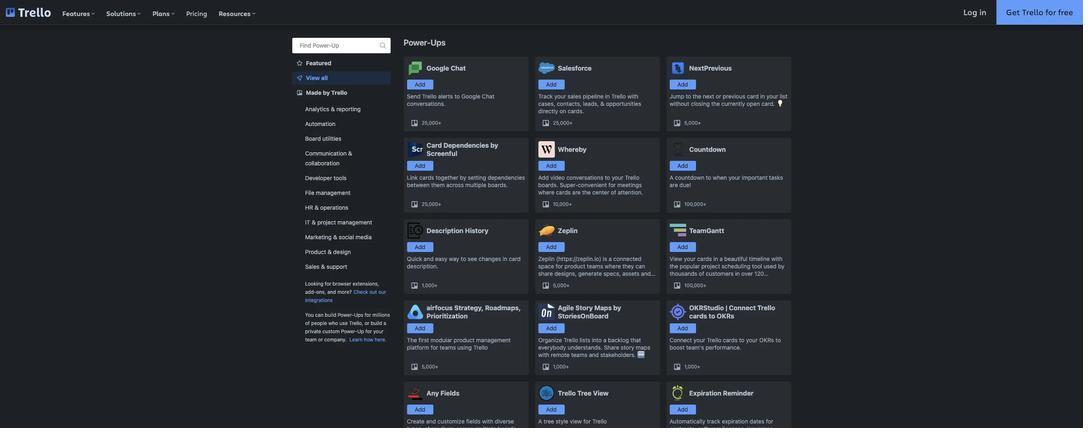 Task type: vqa. For each thing, say whether or not it's contained in the screenshot.


Task type: describe. For each thing, give the bounding box(es) containing it.
add for any fields
[[415, 406, 426, 413]]

learn
[[350, 337, 363, 343]]

+ for teamgantt
[[704, 282, 707, 289]]

view all
[[306, 74, 328, 81]]

1,000 + for agile story maps by storiesonboard
[[553, 364, 569, 370]]

add link for trello tree view
[[538, 405, 565, 415]]

design
[[333, 248, 351, 255]]

who
[[329, 320, 338, 326]]

fields
[[441, 390, 460, 397]]

between
[[407, 181, 430, 188]]

trello right 'view'
[[593, 418, 607, 425]]

for left free
[[1046, 7, 1057, 18]]

add button for okrstudio | connect trello cards to okrs
[[670, 324, 696, 333]]

solutions
[[106, 9, 136, 18]]

check
[[354, 289, 368, 295]]

conversations
[[567, 174, 604, 181]]

teamgantt
[[690, 227, 724, 234]]

5,000 for zeplin
[[553, 282, 567, 289]]

closing
[[691, 100, 710, 107]]

automation
[[305, 120, 336, 127]]

important
[[742, 174, 768, 181]]

0 horizontal spatial or
[[318, 337, 323, 343]]

add button for whereby
[[538, 161, 565, 171]]

add link for card dependencies by screenful
[[407, 161, 433, 171]]

hr & operations link
[[292, 201, 391, 214]]

board utilities link
[[292, 132, 391, 145]]

okrstudio | connect trello cards to okrs
[[690, 304, 776, 320]]

maps
[[636, 344, 651, 351]]

countdown
[[690, 146, 726, 153]]

browser
[[333, 281, 351, 287]]

track your sales pipeline in trello with cases, contacts, leads, & opportunities directly on cards.
[[538, 93, 641, 115]]

in down scheduling
[[735, 270, 740, 277]]

featured link
[[292, 57, 391, 70]]

project inside view your cards in a beautiful timeline with the popular project scheduling tool used by thousands of customers in over 120 countries.
[[702, 263, 720, 270]]

share
[[425, 425, 440, 428]]

5,000 + for zeplin
[[553, 282, 570, 289]]

your up team's
[[694, 337, 706, 344]]

agile
[[558, 304, 574, 312]]

add for whereby
[[546, 162, 557, 169]]

add button for agile story maps by storiesonboard
[[538, 324, 565, 333]]

trello inside organize trello lists into a backlog that everybody understands. share story maps with remote teams and stakeholders. 🆕
[[564, 337, 578, 344]]

+ for airfocus strategy, roadmaps, prioritization
[[435, 364, 438, 370]]

team
[[305, 337, 317, 343]]

a inside the you can build power-ups for millions of people who use trello, or build a private custom power-up for your team or company.
[[384, 320, 386, 326]]

add link for airfocus strategy, roadmaps, prioritization
[[407, 324, 433, 333]]

made
[[306, 89, 322, 96]]

or inside jump to the next or previous card in your list without closing the currently open card. 💡
[[716, 93, 722, 100]]

tools
[[334, 174, 347, 181]]

hr
[[305, 204, 313, 211]]

millions
[[373, 312, 390, 318]]

board
[[305, 135, 321, 142]]

1 horizontal spatial view
[[593, 390, 609, 397]]

setting
[[468, 174, 486, 181]]

looking
[[305, 281, 324, 287]]

trello inside get trello for free link
[[1023, 7, 1044, 18]]

communication & collaboration
[[305, 150, 352, 167]]

solutions button
[[101, 0, 147, 25]]

on
[[560, 108, 566, 115]]

support
[[327, 263, 347, 270]]

add for airfocus strategy, roadmaps, prioritization
[[415, 325, 426, 332]]

boards. inside add video conversations to your trello boards. super-convenient for meetings where cards are the center of attention.
[[538, 181, 558, 188]]

thousands
[[670, 270, 698, 277]]

0 vertical spatial management
[[316, 189, 351, 196]]

add link for whereby
[[538, 161, 565, 171]]

communication & collaboration link
[[292, 147, 391, 170]]

social
[[339, 234, 354, 241]]

nextprevious
[[690, 64, 732, 72]]

find
[[300, 42, 311, 49]]

1 horizontal spatial or
[[365, 320, 370, 326]]

with inside track your sales pipeline in trello with cases, contacts, leads, & opportunities directly on cards.
[[628, 93, 639, 100]]

with inside organize trello lists into a backlog that everybody understands. share story maps with remote teams and stakeholders. 🆕
[[538, 351, 550, 358]]

tree
[[578, 390, 592, 397]]

& for analytics & reporting
[[331, 106, 335, 112]]

card inside jump to the next or previous card in your list without closing the currently open card. 💡
[[747, 93, 759, 100]]

to inside okrstudio | connect trello cards to okrs
[[709, 312, 716, 320]]

in inside jump to the next or previous card in your list without closing the currently open card. 💡
[[761, 93, 765, 100]]

add for card dependencies by screenful
[[415, 162, 426, 169]]

expiration reminder
[[690, 390, 754, 397]]

add button for trello tree view
[[538, 405, 565, 415]]

with inside create and customize fields with diverse types, share them across multiple board
[[482, 418, 493, 425]]

a for countdown
[[670, 174, 674, 181]]

marketing
[[305, 234, 332, 241]]

trello inside track your sales pipeline in trello with cases, contacts, leads, & opportunities directly on cards.
[[612, 93, 626, 100]]

in inside track your sales pipeline in trello with cases, contacts, leads, & opportunities directly on cards.
[[605, 93, 610, 100]]

add button for card dependencies by screenful
[[407, 161, 433, 171]]

add link for description history
[[407, 242, 433, 252]]

description
[[427, 227, 464, 234]]

collaboration
[[305, 160, 340, 167]]

video
[[551, 174, 565, 181]]

the inside add video conversations to your trello boards. super-convenient for meetings where cards are the center of attention.
[[582, 189, 591, 196]]

backlog
[[608, 337, 629, 344]]

🆕
[[638, 351, 645, 358]]

of for teamgantt
[[699, 270, 705, 277]]

1 horizontal spatial build
[[371, 320, 382, 326]]

add for agile story maps by storiesonboard
[[546, 325, 557, 332]]

your down okrstudio | connect trello cards to okrs
[[746, 337, 758, 344]]

link
[[407, 174, 418, 181]]

changes
[[479, 255, 501, 262]]

it
[[305, 219, 310, 226]]

learn how here. link
[[350, 337, 387, 343]]

airfocus strategy, roadmaps, prioritization
[[427, 304, 521, 320]]

for inside add video conversations to your trello boards. super-convenient for meetings where cards are the center of attention.
[[609, 181, 616, 188]]

center
[[593, 189, 610, 196]]

the inside view your cards in a beautiful timeline with the popular project scheduling tool used by thousands of customers in over 120 countries.
[[670, 263, 678, 270]]

0 horizontal spatial build
[[325, 312, 336, 318]]

stakeholders.
[[601, 351, 636, 358]]

sales
[[305, 263, 320, 270]]

add link for zeplin
[[538, 242, 565, 252]]

together
[[436, 174, 459, 181]]

1,000 for description history
[[422, 282, 435, 289]]

directly
[[538, 108, 558, 115]]

log in
[[964, 7, 987, 18]]

power- up google chat
[[404, 38, 431, 47]]

opportunities
[[606, 100, 641, 107]]

modular
[[431, 337, 452, 344]]

organize
[[538, 337, 562, 344]]

management inside the first modular product management platform for teams using trello
[[476, 337, 511, 344]]

custom
[[323, 328, 340, 335]]

plans button
[[147, 0, 180, 25]]

power- up use on the bottom left of the page
[[338, 312, 354, 318]]

by inside "card dependencies by screenful"
[[491, 142, 498, 149]]

for inside the first modular product management platform for teams using trello
[[431, 344, 438, 351]]

trello left tree
[[558, 390, 576, 397]]

view your cards in a beautiful timeline with the popular project scheduling tool used by thousands of customers in over 120 countries.
[[670, 255, 785, 285]]

it & project management link
[[292, 216, 391, 229]]

connect your trello cards to your okrs to boost team's performance.
[[670, 337, 781, 351]]

sales & support
[[305, 263, 347, 270]]

+ for card dependencies by screenful
[[438, 201, 441, 207]]

teams inside organize trello lists into a backlog that everybody understands. share story maps with remote teams and stakeholders. 🆕
[[571, 351, 588, 358]]

currently
[[722, 100, 745, 107]]

100,000 + for countdown
[[685, 201, 707, 207]]

add for google chat
[[415, 81, 426, 88]]

+ for zeplin
[[567, 282, 570, 289]]

add for teamgantt
[[678, 243, 688, 250]]

remote
[[551, 351, 570, 358]]

for right 'view'
[[584, 418, 591, 425]]

teams inside the first modular product management platform for teams using trello
[[440, 344, 456, 351]]

5,000 for nextprevious
[[685, 120, 698, 126]]

to inside add video conversations to your trello boards. super-convenient for meetings where cards are the center of attention.
[[605, 174, 610, 181]]

cards inside view your cards in a beautiful timeline with the popular project scheduling tool used by thousands of customers in over 120 countries.
[[697, 255, 712, 262]]

chat inside send trello alerts to google chat conversations.
[[482, 93, 495, 100]]

list
[[780, 93, 788, 100]]

organize trello lists into a backlog that everybody understands. share story maps with remote teams and stakeholders. 🆕
[[538, 337, 651, 358]]

multiple inside create and customize fields with diverse types, share them across multiple board
[[475, 425, 496, 428]]

+ for countdown
[[704, 201, 707, 207]]

to inside jump to the next or previous card in your list without closing the currently open card. 💡
[[686, 93, 691, 100]]

company.
[[324, 337, 347, 343]]

them inside link cards together by setting dependencies between them across multiple boards.
[[431, 181, 445, 188]]

in up "customers"
[[714, 255, 718, 262]]

trello tree view
[[558, 390, 609, 397]]

expiration
[[690, 390, 722, 397]]

of for whereby
[[611, 189, 616, 196]]

diverse
[[495, 418, 514, 425]]

use
[[340, 320, 348, 326]]

lists
[[580, 337, 591, 344]]

1,000 for agile story maps by storiesonboard
[[553, 364, 566, 370]]

conversations.
[[407, 100, 446, 107]]

100,000 for countdown
[[685, 201, 704, 207]]

for up how
[[366, 328, 372, 335]]

add button for salesforce
[[538, 80, 565, 90]]

by inside link cards together by setting dependencies between them across multiple boards.
[[460, 174, 466, 181]]

across inside link cards together by setting dependencies between them across multiple boards.
[[446, 181, 464, 188]]

alerts
[[438, 93, 453, 100]]

view for view all
[[306, 74, 320, 81]]

add button for teamgantt
[[670, 242, 696, 252]]

you
[[305, 312, 314, 318]]

connect inside okrstudio | connect trello cards to okrs
[[729, 304, 756, 312]]

power- down use on the bottom left of the page
[[341, 328, 358, 335]]

add button for expiration reminder
[[670, 405, 696, 415]]

automation link
[[292, 117, 391, 131]]

for inside looking for browser extensions, add-ons, and more?
[[325, 281, 331, 287]]

add for expiration reminder
[[678, 406, 688, 413]]

add link for nextprevious
[[670, 80, 696, 90]]

contacts,
[[557, 100, 582, 107]]

utilities
[[322, 135, 341, 142]]

the up closing
[[693, 93, 702, 100]]



Task type: locate. For each thing, give the bounding box(es) containing it.
management right product
[[476, 337, 511, 344]]

add for trello tree view
[[546, 406, 557, 413]]

0 horizontal spatial 1,000
[[422, 282, 435, 289]]

2 horizontal spatial of
[[699, 270, 705, 277]]

for
[[1046, 7, 1057, 18], [609, 181, 616, 188], [325, 281, 331, 287], [365, 312, 371, 318], [366, 328, 372, 335], [431, 344, 438, 351], [584, 418, 591, 425]]

0 horizontal spatial card
[[509, 255, 521, 262]]

add link for okrstudio | connect trello cards to okrs
[[670, 324, 696, 333]]

& inside product & design link
[[328, 248, 332, 255]]

of inside view your cards in a beautiful timeline with the popular project scheduling tool used by thousands of customers in over 120 countries.
[[699, 270, 705, 277]]

2 horizontal spatial 5,000 +
[[685, 120, 701, 126]]

performance.
[[706, 344, 742, 351]]

2 horizontal spatial view
[[670, 255, 683, 262]]

next
[[703, 93, 715, 100]]

1 horizontal spatial boards.
[[538, 181, 558, 188]]

1 horizontal spatial google
[[462, 93, 481, 100]]

send trello alerts to google chat conversations.
[[407, 93, 495, 107]]

add link for countdown
[[670, 161, 696, 171]]

1 vertical spatial a
[[384, 320, 386, 326]]

see
[[468, 255, 477, 262]]

25,000 + down conversations.
[[422, 120, 441, 126]]

resources button
[[213, 0, 261, 25]]

trello down 120
[[758, 304, 776, 312]]

0 horizontal spatial teams
[[440, 344, 456, 351]]

a inside view your cards in a beautiful timeline with the popular project scheduling tool used by thousands of customers in over 120 countries.
[[720, 255, 723, 262]]

+ for whereby
[[569, 201, 572, 207]]

0 horizontal spatial view
[[306, 74, 320, 81]]

add button up link
[[407, 161, 433, 171]]

1 vertical spatial multiple
[[475, 425, 496, 428]]

trello right "get" at top right
[[1023, 7, 1044, 18]]

& for it & project management
[[312, 219, 316, 226]]

0 horizontal spatial are
[[573, 189, 581, 196]]

1 vertical spatial okrs
[[760, 337, 774, 344]]

2 100,000 from the top
[[685, 282, 704, 289]]

2 vertical spatial of
[[305, 320, 310, 326]]

2 horizontal spatial a
[[720, 255, 723, 262]]

them down customize
[[441, 425, 455, 428]]

trello image
[[6, 8, 51, 17], [6, 8, 51, 17]]

media
[[356, 234, 372, 241]]

+ for okrstudio | connect trello cards to okrs
[[697, 364, 700, 370]]

your inside a countdown to when your important tasks are due!
[[729, 174, 741, 181]]

1 horizontal spatial 5,000
[[553, 282, 567, 289]]

1 horizontal spatial 1,000
[[553, 364, 566, 370]]

description.
[[407, 263, 438, 270]]

quick
[[407, 255, 422, 262]]

okrs for your
[[760, 337, 774, 344]]

+ for nextprevious
[[698, 120, 701, 126]]

1 vertical spatial 5,000 +
[[553, 282, 570, 289]]

2 horizontal spatial or
[[716, 93, 722, 100]]

add button up video
[[538, 161, 565, 171]]

1 horizontal spatial card
[[747, 93, 759, 100]]

1,000 + for description history
[[422, 282, 438, 289]]

& inside "it & project management" link
[[312, 219, 316, 226]]

0 horizontal spatial 5,000 +
[[422, 364, 438, 370]]

meetings
[[618, 181, 642, 188]]

across
[[446, 181, 464, 188], [456, 425, 474, 428]]

google chat
[[427, 64, 466, 72]]

& for communication & collaboration
[[348, 150, 352, 157]]

to inside a countdown to when your important tasks are due!
[[706, 174, 712, 181]]

& right leads,
[[601, 100, 605, 107]]

project inside "it & project management" link
[[317, 219, 336, 226]]

your up here.
[[373, 328, 384, 335]]

the down convenient on the top right of the page
[[582, 189, 591, 196]]

add for okrstudio | connect trello cards to okrs
[[678, 325, 688, 332]]

analytics
[[305, 106, 329, 112]]

100,000 down thousands
[[685, 282, 704, 289]]

by inside agile story maps by storiesonboard
[[614, 304, 621, 312]]

0 vertical spatial view
[[306, 74, 320, 81]]

add for nextprevious
[[678, 81, 688, 88]]

card dependencies by screenful
[[427, 142, 498, 157]]

0 horizontal spatial ups
[[354, 312, 363, 318]]

2 vertical spatial 5,000
[[422, 364, 435, 370]]

power- right find
[[313, 42, 332, 49]]

trello right using
[[474, 344, 488, 351]]

5,000 + for airfocus strategy, roadmaps, prioritization
[[422, 364, 438, 370]]

customize
[[438, 418, 465, 425]]

1 vertical spatial project
[[702, 263, 720, 270]]

of inside add video conversations to your trello boards. super-convenient for meetings where cards are the center of attention.
[[611, 189, 616, 196]]

in up card.
[[761, 93, 765, 100]]

trello down view all link
[[331, 89, 347, 96]]

your inside add video conversations to your trello boards. super-convenient for meetings where cards are the center of attention.
[[612, 174, 624, 181]]

into
[[592, 337, 602, 344]]

add link up popular on the bottom of page
[[670, 242, 696, 252]]

view
[[306, 74, 320, 81], [670, 255, 683, 262], [593, 390, 609, 397]]

fields
[[466, 418, 481, 425]]

by right the dependencies
[[491, 142, 498, 149]]

it & project management
[[305, 219, 372, 226]]

0 vertical spatial are
[[670, 181, 678, 188]]

+ down remote
[[566, 364, 569, 370]]

description history
[[427, 227, 489, 234]]

cards inside link cards together by setting dependencies between them across multiple boards.
[[420, 174, 434, 181]]

boards. up where
[[538, 181, 558, 188]]

1 vertical spatial ups
[[354, 312, 363, 318]]

a
[[720, 255, 723, 262], [384, 320, 386, 326], [604, 337, 607, 344]]

a for teamgantt
[[720, 255, 723, 262]]

multiple down fields
[[475, 425, 496, 428]]

0 horizontal spatial google
[[427, 64, 449, 72]]

boards. down dependencies
[[488, 181, 508, 188]]

view for view your cards in a beautiful timeline with the popular project scheduling tool used by thousands of customers in over 120 countries.
[[670, 255, 683, 262]]

add link for expiration reminder
[[670, 405, 696, 415]]

and
[[424, 255, 434, 262], [328, 289, 336, 295], [589, 351, 599, 358], [426, 418, 436, 425]]

add button up create
[[407, 405, 433, 415]]

0 vertical spatial a
[[670, 174, 674, 181]]

+ for description history
[[435, 282, 438, 289]]

0 horizontal spatial project
[[317, 219, 336, 226]]

add link for any fields
[[407, 405, 433, 415]]

your inside view your cards in a beautiful timeline with the popular project scheduling tool used by thousands of customers in over 120 countries.
[[684, 255, 696, 262]]

+ for google chat
[[438, 120, 441, 126]]

and up the description.
[[424, 255, 434, 262]]

25,000
[[422, 120, 438, 126], [553, 120, 570, 126], [422, 201, 438, 207]]

all
[[321, 74, 328, 81]]

a for trello tree view
[[538, 418, 542, 425]]

& inside communication & collaboration
[[348, 150, 352, 157]]

and right ons,
[[328, 289, 336, 295]]

2 vertical spatial a
[[604, 337, 607, 344]]

5,000 for airfocus strategy, roadmaps, prioritization
[[422, 364, 435, 370]]

& left social
[[333, 234, 337, 241]]

0 vertical spatial connect
[[729, 304, 756, 312]]

add for salesforce
[[546, 81, 557, 88]]

card inside quick and easy way to see changes in card description.
[[509, 255, 521, 262]]

1 vertical spatial a
[[538, 418, 542, 425]]

2 boards. from the left
[[538, 181, 558, 188]]

add inside add video conversations to your trello boards. super-convenient for meetings where cards are the center of attention.
[[538, 174, 549, 181]]

add link for teamgantt
[[670, 242, 696, 252]]

trello inside add video conversations to your trello boards. super-convenient for meetings where cards are the center of attention.
[[625, 174, 640, 181]]

add link for google chat
[[407, 80, 433, 90]]

to inside quick and easy way to see changes in card description.
[[461, 255, 466, 262]]

add
[[415, 81, 426, 88], [546, 81, 557, 88], [678, 81, 688, 88], [415, 162, 426, 169], [546, 162, 557, 169], [678, 162, 688, 169], [538, 174, 549, 181], [415, 243, 426, 250], [546, 243, 557, 250], [678, 243, 688, 250], [415, 325, 426, 332], [546, 325, 557, 332], [678, 325, 688, 332], [415, 406, 426, 413], [546, 406, 557, 413], [678, 406, 688, 413]]

25,000 + down on
[[553, 120, 573, 126]]

file management
[[305, 189, 351, 196]]

a left countdown on the top of the page
[[670, 174, 674, 181]]

are inside add video conversations to your trello boards. super-convenient for meetings where cards are the center of attention.
[[573, 189, 581, 196]]

across inside create and customize fields with diverse types, share them across multiple board
[[456, 425, 474, 428]]

1 horizontal spatial up
[[358, 328, 364, 335]]

0 vertical spatial or
[[716, 93, 722, 100]]

airfocus
[[427, 304, 453, 312]]

and inside organize trello lists into a backlog that everybody understands. share story maps with remote teams and stakeholders. 🆕
[[589, 351, 599, 358]]

0 horizontal spatial a
[[538, 418, 542, 425]]

25,000 + for google chat
[[422, 120, 441, 126]]

0 vertical spatial multiple
[[465, 181, 487, 188]]

0 vertical spatial up
[[332, 42, 339, 49]]

add link up track
[[538, 80, 565, 90]]

25,000 for google chat
[[422, 120, 438, 126]]

& right analytics
[[331, 106, 335, 112]]

1 vertical spatial 100,000
[[685, 282, 704, 289]]

25,000 for salesforce
[[553, 120, 570, 126]]

&
[[601, 100, 605, 107], [331, 106, 335, 112], [348, 150, 352, 157], [315, 204, 319, 211], [312, 219, 316, 226], [333, 234, 337, 241], [328, 248, 332, 255], [321, 263, 325, 270]]

& for hr & operations
[[315, 204, 319, 211]]

& inside hr & operations link
[[315, 204, 319, 211]]

cases,
[[538, 100, 556, 107]]

1 vertical spatial 5,000
[[553, 282, 567, 289]]

and inside create and customize fields with diverse types, share them across multiple board
[[426, 418, 436, 425]]

1 100,000 + from the top
[[685, 201, 707, 207]]

or right "next"
[[716, 93, 722, 100]]

are inside a countdown to when your important tasks are due!
[[670, 181, 678, 188]]

a inside a countdown to when your important tasks are due!
[[670, 174, 674, 181]]

plans
[[153, 9, 170, 18]]

view left all
[[306, 74, 320, 81]]

by inside view your cards in a beautiful timeline with the popular project scheduling tool used by thousands of customers in over 120 countries.
[[778, 263, 785, 270]]

2 horizontal spatial 5,000
[[685, 120, 698, 126]]

0 vertical spatial google
[[427, 64, 449, 72]]

+ for agile story maps by storiesonboard
[[566, 364, 569, 370]]

sales & support link
[[292, 260, 391, 273]]

with inside view your cards in a beautiful timeline with the popular project scheduling tool used by thousands of customers in over 120 countries.
[[772, 255, 783, 262]]

to inside send trello alerts to google chat conversations.
[[455, 93, 460, 100]]

1 horizontal spatial chat
[[482, 93, 495, 100]]

1 horizontal spatial connect
[[729, 304, 756, 312]]

add link for agile story maps by storiesonboard
[[538, 324, 565, 333]]

a left tree
[[538, 418, 542, 425]]

& for sales & support
[[321, 263, 325, 270]]

any
[[427, 390, 439, 397]]

+ up card
[[438, 120, 441, 126]]

a right into
[[604, 337, 607, 344]]

google
[[427, 64, 449, 72], [462, 93, 481, 100]]

trello inside the first modular product management platform for teams using trello
[[474, 344, 488, 351]]

across down 'together' at top
[[446, 181, 464, 188]]

0 horizontal spatial up
[[332, 42, 339, 49]]

timeline
[[749, 255, 770, 262]]

1 vertical spatial of
[[699, 270, 705, 277]]

1 horizontal spatial ups
[[431, 38, 446, 47]]

cards inside connect your trello cards to your okrs to boost team's performance.
[[723, 337, 738, 344]]

trello left lists
[[564, 337, 578, 344]]

made by trello link
[[292, 86, 391, 99]]

or right team
[[318, 337, 323, 343]]

2 100,000 + from the top
[[685, 282, 707, 289]]

0 horizontal spatial of
[[305, 320, 310, 326]]

card right changes on the bottom
[[509, 255, 521, 262]]

here.
[[375, 337, 387, 343]]

attention.
[[618, 189, 643, 196]]

ups inside the you can build power-ups for millions of people who use trello, or build a private custom power-up for your team or company.
[[354, 312, 363, 318]]

1 vertical spatial card
[[509, 255, 521, 262]]

& for product & design
[[328, 248, 332, 255]]

where
[[538, 189, 555, 196]]

super-
[[560, 181, 578, 188]]

1 vertical spatial up
[[358, 328, 364, 335]]

1 horizontal spatial project
[[702, 263, 720, 270]]

1 horizontal spatial okrs
[[760, 337, 774, 344]]

add for description history
[[415, 243, 426, 250]]

2 vertical spatial management
[[476, 337, 511, 344]]

when
[[713, 174, 727, 181]]

0 vertical spatial 5,000 +
[[685, 120, 701, 126]]

cards.
[[568, 108, 584, 115]]

over
[[742, 270, 753, 277]]

for down modular
[[431, 344, 438, 351]]

0 vertical spatial a
[[720, 255, 723, 262]]

hr & operations
[[305, 204, 349, 211]]

send
[[407, 93, 421, 100]]

2 horizontal spatial 1,000 +
[[685, 364, 700, 370]]

card
[[427, 142, 442, 149]]

okrs inside okrstudio | connect trello cards to okrs
[[717, 312, 735, 320]]

0 vertical spatial build
[[325, 312, 336, 318]]

0 vertical spatial okrs
[[717, 312, 735, 320]]

by right used
[[778, 263, 785, 270]]

add link up boost
[[670, 324, 696, 333]]

view inside view your cards in a beautiful timeline with the popular project scheduling tool used by thousands of customers in over 120 countries.
[[670, 255, 683, 262]]

1 vertical spatial google
[[462, 93, 481, 100]]

1 horizontal spatial teams
[[571, 351, 588, 358]]

0 vertical spatial across
[[446, 181, 464, 188]]

2 vertical spatial or
[[318, 337, 323, 343]]

your inside the you can build power-ups for millions of people who use trello, or build a private custom power-up for your team or company.
[[373, 328, 384, 335]]

with down everybody
[[538, 351, 550, 358]]

cards down okrstudio
[[690, 312, 707, 320]]

ups up google chat
[[431, 38, 446, 47]]

add link up organize
[[538, 324, 565, 333]]

reminder
[[723, 390, 754, 397]]

cards inside okrstudio | connect trello cards to okrs
[[690, 312, 707, 320]]

+ down cards.
[[570, 120, 573, 126]]

your inside track your sales pipeline in trello with cases, contacts, leads, & opportunities directly on cards.
[[555, 93, 566, 100]]

in right pipeline
[[605, 93, 610, 100]]

1 vertical spatial are
[[573, 189, 581, 196]]

add button for nextprevious
[[670, 80, 696, 90]]

add button for countdown
[[670, 161, 696, 171]]

multiple inside link cards together by setting dependencies between them across multiple boards.
[[465, 181, 487, 188]]

& inside marketing & social media link
[[333, 234, 337, 241]]

+ up description
[[438, 201, 441, 207]]

120
[[755, 270, 764, 277]]

2 horizontal spatial 1,000
[[685, 364, 697, 370]]

1 vertical spatial 100,000 +
[[685, 282, 707, 289]]

add button up track
[[538, 80, 565, 90]]

connect
[[729, 304, 756, 312], [670, 337, 692, 344]]

share
[[604, 344, 620, 351]]

trello inside made by trello link
[[331, 89, 347, 96]]

of right center
[[611, 189, 616, 196]]

customers
[[706, 270, 734, 277]]

1,000 + down remote
[[553, 364, 569, 370]]

product
[[305, 248, 326, 255]]

way
[[449, 255, 459, 262]]

sales
[[568, 93, 582, 100]]

& right sales
[[321, 263, 325, 270]]

add button for google chat
[[407, 80, 433, 90]]

trello up performance.
[[707, 337, 722, 344]]

add link down zeplin
[[538, 242, 565, 252]]

build up who at the bottom of the page
[[325, 312, 336, 318]]

25,000 + down between
[[422, 201, 441, 207]]

1 vertical spatial view
[[670, 255, 683, 262]]

add button up tree
[[538, 405, 565, 415]]

1 horizontal spatial 1,000 +
[[553, 364, 569, 370]]

100,000 + for teamgantt
[[685, 282, 707, 289]]

1 vertical spatial connect
[[670, 337, 692, 344]]

boards. inside link cards together by setting dependencies between them across multiple boards.
[[488, 181, 508, 188]]

1 horizontal spatial are
[[670, 181, 678, 188]]

okrs for to
[[717, 312, 735, 320]]

1 horizontal spatial of
[[611, 189, 616, 196]]

25,000 for card dependencies by screenful
[[422, 201, 438, 207]]

add button up jump
[[670, 80, 696, 90]]

a for agile story maps by storiesonboard
[[604, 337, 607, 344]]

5,000 + down platform at the bottom left of the page
[[422, 364, 438, 370]]

1,000 for okrstudio | connect trello cards to okrs
[[685, 364, 697, 370]]

board utilities
[[305, 135, 341, 142]]

add for zeplin
[[546, 243, 557, 250]]

of inside the you can build power-ups for millions of people who use trello, or build a private custom power-up for your team or company.
[[305, 320, 310, 326]]

add button for any fields
[[407, 405, 433, 415]]

0 horizontal spatial boards.
[[488, 181, 508, 188]]

100,000 for teamgantt
[[685, 282, 704, 289]]

add link up create
[[407, 405, 433, 415]]

0 vertical spatial 5,000
[[685, 120, 698, 126]]

are down super-
[[573, 189, 581, 196]]

and inside looking for browser extensions, add-ons, and more?
[[328, 289, 336, 295]]

0 horizontal spatial connect
[[670, 337, 692, 344]]

check out our integrations
[[305, 289, 386, 303]]

of down popular on the bottom of page
[[699, 270, 705, 277]]

jump to the next or previous card in your list without closing the currently open card. 💡
[[670, 93, 788, 107]]

0 vertical spatial teams
[[440, 344, 456, 351]]

multiple down setting
[[465, 181, 487, 188]]

1 horizontal spatial a
[[670, 174, 674, 181]]

up inside the you can build power-ups for millions of people who use trello, or build a private custom power-up for your team or company.
[[358, 328, 364, 335]]

add link up first on the left bottom of page
[[407, 324, 433, 333]]

& inside sales & support 'link'
[[321, 263, 325, 270]]

1 vertical spatial build
[[371, 320, 382, 326]]

add button for zeplin
[[538, 242, 565, 252]]

card.
[[762, 100, 775, 107]]

trello inside connect your trello cards to your okrs to boost team's performance.
[[707, 337, 722, 344]]

with up opportunities
[[628, 93, 639, 100]]

1 vertical spatial or
[[365, 320, 370, 326]]

+ up airfocus
[[435, 282, 438, 289]]

1 horizontal spatial a
[[604, 337, 607, 344]]

by right maps at the bottom
[[614, 304, 621, 312]]

product
[[454, 337, 475, 344]]

them down 'together' at top
[[431, 181, 445, 188]]

for left the millions
[[365, 312, 371, 318]]

and up share
[[426, 418, 436, 425]]

& inside track your sales pipeline in trello with cases, contacts, leads, & opportunities directly on cards.
[[601, 100, 605, 107]]

0 horizontal spatial a
[[384, 320, 386, 326]]

trello up opportunities
[[612, 93, 626, 100]]

a inside organize trello lists into a backlog that everybody understands. share story maps with remote teams and stakeholders. 🆕
[[604, 337, 607, 344]]

& for marketing & social media
[[333, 234, 337, 241]]

cards inside add video conversations to your trello boards. super-convenient for meetings where cards are the center of attention.
[[556, 189, 571, 196]]

convenient
[[578, 181, 607, 188]]

1 100,000 from the top
[[685, 201, 704, 207]]

+ down super-
[[569, 201, 572, 207]]

1,000 + for okrstudio | connect trello cards to okrs
[[685, 364, 700, 370]]

card up open
[[747, 93, 759, 100]]

check out our integrations link
[[305, 289, 386, 303]]

trello inside send trello alerts to google chat conversations.
[[422, 93, 437, 100]]

25,000 down on
[[553, 120, 570, 126]]

& left design
[[328, 248, 332, 255]]

project
[[317, 219, 336, 226], [702, 263, 720, 270]]

100,000 + down due!
[[685, 201, 707, 207]]

1 vertical spatial teams
[[571, 351, 588, 358]]

& inside analytics & reporting link
[[331, 106, 335, 112]]

0 horizontal spatial 1,000 +
[[422, 282, 438, 289]]

them inside create and customize fields with diverse types, share them across multiple board
[[441, 425, 455, 428]]

5,000 down platform at the bottom left of the page
[[422, 364, 435, 370]]

5,000 + for nextprevious
[[685, 120, 701, 126]]

add button down zeplin
[[538, 242, 565, 252]]

connect inside connect your trello cards to your okrs to boost team's performance.
[[670, 337, 692, 344]]

0 vertical spatial of
[[611, 189, 616, 196]]

1,000 down the description.
[[422, 282, 435, 289]]

leads,
[[583, 100, 599, 107]]

add button up first on the left bottom of page
[[407, 324, 433, 333]]

tree
[[544, 418, 554, 425]]

1 vertical spatial chat
[[482, 93, 495, 100]]

0 horizontal spatial okrs
[[717, 312, 735, 320]]

1 horizontal spatial 5,000 +
[[553, 282, 570, 289]]

for up center
[[609, 181, 616, 188]]

add button for airfocus strategy, roadmaps, prioritization
[[407, 324, 433, 333]]

25,000 + for card dependencies by screenful
[[422, 201, 441, 207]]

trello inside okrstudio | connect trello cards to okrs
[[758, 304, 776, 312]]

in right log
[[980, 7, 987, 18]]

0 vertical spatial card
[[747, 93, 759, 100]]

trello,
[[349, 320, 363, 326]]

connect up boost
[[670, 337, 692, 344]]

google inside send trello alerts to google chat conversations.
[[462, 93, 481, 100]]

your up popular on the bottom of page
[[684, 255, 696, 262]]

countries.
[[670, 278, 696, 285]]

add link up countdown on the top of the page
[[670, 161, 696, 171]]

add link down expiration
[[670, 405, 696, 415]]

the
[[693, 93, 702, 100], [712, 100, 720, 107], [582, 189, 591, 196], [670, 263, 678, 270]]

add button for description history
[[407, 242, 433, 252]]

add button up send
[[407, 80, 433, 90]]

+ for salesforce
[[570, 120, 573, 126]]

add button up quick
[[407, 242, 433, 252]]

1 vertical spatial management
[[338, 219, 372, 226]]

the first modular product management platform for teams using trello
[[407, 337, 511, 351]]

2 vertical spatial view
[[593, 390, 609, 397]]

developer tools link
[[292, 172, 391, 185]]

by right made
[[323, 89, 330, 96]]

a left "beautiful"
[[720, 255, 723, 262]]

0 vertical spatial project
[[317, 219, 336, 226]]

the down "next"
[[712, 100, 720, 107]]

25,000 +
[[422, 120, 441, 126], [553, 120, 573, 126], [422, 201, 441, 207]]

25,000 + for salesforce
[[553, 120, 573, 126]]

history
[[465, 227, 489, 234]]

or
[[716, 93, 722, 100], [365, 320, 370, 326], [318, 337, 323, 343]]

storiesonboard
[[558, 312, 609, 320]]

okrs inside connect your trello cards to your okrs to boost team's performance.
[[760, 337, 774, 344]]

add link
[[407, 80, 433, 90], [538, 80, 565, 90], [670, 80, 696, 90], [407, 161, 433, 171], [538, 161, 565, 171], [670, 161, 696, 171], [407, 242, 433, 252], [538, 242, 565, 252], [670, 242, 696, 252], [407, 324, 433, 333], [538, 324, 565, 333], [670, 324, 696, 333], [407, 405, 433, 415], [538, 405, 565, 415], [670, 405, 696, 415]]

add for countdown
[[678, 162, 688, 169]]

in inside quick and easy way to see changes in card description.
[[503, 255, 508, 262]]

10,000
[[553, 201, 569, 207]]

0 horizontal spatial 5,000
[[422, 364, 435, 370]]

your inside jump to the next or previous card in your list without closing the currently open card. 💡
[[767, 93, 779, 100]]

without
[[670, 100, 690, 107]]

1 boards. from the left
[[488, 181, 508, 188]]

0 vertical spatial chat
[[451, 64, 466, 72]]

+ down closing
[[698, 120, 701, 126]]

used
[[764, 263, 777, 270]]

100,000 + down thousands
[[685, 282, 707, 289]]

and inside quick and easy way to see changes in card description.
[[424, 255, 434, 262]]

0 vertical spatial ups
[[431, 38, 446, 47]]

the up thousands
[[670, 263, 678, 270]]

teams
[[440, 344, 456, 351], [571, 351, 588, 358]]

1 vertical spatial them
[[441, 425, 455, 428]]

0 vertical spatial 100,000 +
[[685, 201, 707, 207]]

google down the power-ups
[[427, 64, 449, 72]]

add link for salesforce
[[538, 80, 565, 90]]



